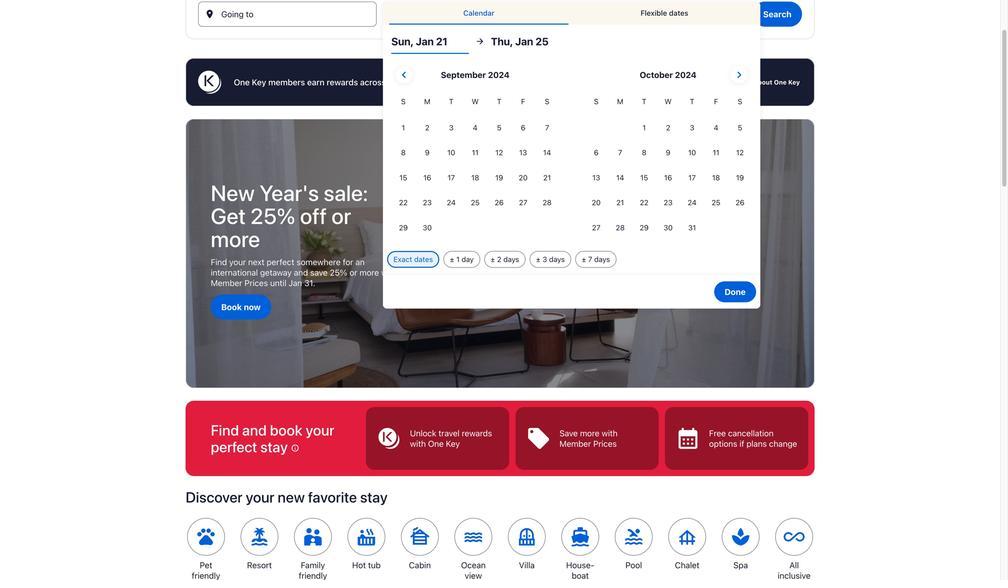 Task type: locate. For each thing, give the bounding box(es) containing it.
next month image
[[733, 69, 746, 81]]

16 inside october 2024 element
[[664, 173, 672, 182]]

1 2024 from the left
[[488, 70, 510, 80]]

2 18 from the left
[[712, 173, 720, 182]]

w for october
[[665, 97, 672, 106]]

1 19 button from the left
[[487, 166, 511, 190]]

± for ± 7 days
[[582, 255, 586, 264]]

22 inside october 2024 element
[[640, 198, 649, 207]]

2 vertical spatial your
[[246, 489, 275, 506]]

w inside september 2024 element
[[472, 97, 479, 106]]

3 inside september 2024 element
[[449, 123, 454, 132]]

24 button
[[439, 191, 463, 215], [680, 191, 704, 215]]

1 horizontal spatial 8
[[642, 148, 647, 157]]

chalet
[[675, 561, 700, 571]]

w down october 2024
[[665, 97, 672, 106]]

5 inside september 2024 element
[[497, 123, 502, 132]]

f for october 2024
[[714, 97, 718, 106]]

9 inside september 2024 element
[[425, 148, 430, 157]]

5 for october 2024
[[738, 123, 742, 132]]

0 horizontal spatial 10 button
[[439, 141, 463, 165]]

2 2 button from the left
[[656, 116, 680, 140]]

one down unlock
[[428, 439, 444, 449]]

1 29 from the left
[[399, 224, 408, 232]]

28
[[543, 198, 552, 207], [616, 224, 625, 232]]

with down unlock
[[410, 439, 426, 449]]

30 inside october 2024 element
[[664, 224, 673, 232]]

14 inside october 2024 element
[[616, 173, 624, 182]]

0 horizontal spatial 1
[[402, 123, 405, 132]]

1 days from the left
[[503, 255, 519, 264]]

villa button
[[506, 519, 547, 571]]

25 inside button
[[454, 13, 464, 23]]

2 11 from the left
[[713, 148, 720, 157]]

0 horizontal spatial 3 button
[[439, 116, 463, 140]]

1 horizontal spatial 6
[[594, 148, 599, 157]]

0 horizontal spatial perfect
[[211, 439, 257, 456]]

friendly for family
[[299, 571, 327, 581]]

-
[[433, 13, 436, 23]]

2 12 from the left
[[736, 148, 744, 157]]

key inside unlock travel rewards with one key
[[446, 439, 460, 449]]

and inside find and book your perfect stay
[[242, 422, 267, 439]]

1 horizontal spatial 30 button
[[656, 216, 680, 240]]

8 inside october 2024 element
[[642, 148, 647, 157]]

your
[[229, 257, 246, 267], [306, 422, 334, 439], [246, 489, 275, 506]]

f inside september 2024 element
[[521, 97, 525, 106]]

0 horizontal spatial 12
[[495, 148, 503, 157]]

0 horizontal spatial w
[[472, 97, 479, 106]]

5 button down the 'vrbo'
[[487, 116, 511, 140]]

and inside new year's sale: get 25% off or more find your next perfect somewhere for an international getaway and save 25% or more with member prices until jan 31.
[[294, 268, 308, 278]]

0 horizontal spatial 2 button
[[415, 116, 439, 140]]

1 horizontal spatial more
[[360, 268, 379, 278]]

2 5 from the left
[[738, 123, 742, 132]]

1 friendly from the left
[[192, 571, 220, 581]]

2024 right october
[[675, 70, 697, 80]]

23 inside october 2024 element
[[664, 198, 673, 207]]

29 button
[[391, 216, 415, 240], [632, 216, 656, 240]]

8 inside september 2024 element
[[401, 148, 406, 157]]

29
[[399, 224, 408, 232], [640, 224, 649, 232]]

1 t from the left
[[449, 97, 454, 106]]

2 t from the left
[[497, 97, 502, 106]]

key right about
[[788, 79, 800, 86]]

1 m from the left
[[424, 97, 431, 106]]

1 horizontal spatial 16 button
[[656, 166, 680, 190]]

2 25 button from the left
[[704, 191, 728, 215]]

0 horizontal spatial 25%
[[250, 203, 295, 229]]

t down the 'vrbo'
[[497, 97, 502, 106]]

9 button inside september 2024 element
[[415, 141, 439, 165]]

30 button left 31
[[656, 216, 680, 240]]

friendly
[[192, 571, 220, 581], [299, 571, 327, 581]]

1 horizontal spatial and
[[294, 268, 308, 278]]

10 inside september 2024 element
[[447, 148, 455, 157]]

dates right flexible on the top right of the page
[[669, 9, 688, 17]]

24
[[447, 198, 456, 207], [688, 198, 697, 207]]

10 inside october 2024 element
[[688, 148, 696, 157]]

± for ± 1 day
[[450, 255, 454, 264]]

1 horizontal spatial 19
[[736, 173, 744, 182]]

9
[[425, 148, 430, 157], [666, 148, 671, 157]]

2 find from the top
[[211, 422, 239, 439]]

1 horizontal spatial 10
[[688, 148, 696, 157]]

14 button
[[535, 141, 559, 165], [608, 166, 632, 190]]

2 vertical spatial and
[[242, 422, 267, 439]]

1 15 from the left
[[400, 173, 407, 182]]

2 24 button from the left
[[680, 191, 704, 215]]

1 horizontal spatial key
[[446, 439, 460, 449]]

1 vertical spatial 20 button
[[584, 191, 608, 215]]

dates
[[669, 9, 688, 17], [414, 255, 433, 264]]

27
[[519, 198, 527, 207], [592, 224, 601, 232]]

1 button inside september 2024 element
[[391, 116, 415, 140]]

2024 down thu,
[[488, 70, 510, 80]]

3 ± from the left
[[536, 255, 541, 264]]

1 vertical spatial 28 button
[[608, 216, 632, 240]]

free cancellation options if plans change
[[709, 429, 797, 449]]

± 2 days
[[491, 255, 519, 264]]

11
[[472, 148, 479, 157], [713, 148, 720, 157]]

1 horizontal spatial 11
[[713, 148, 720, 157]]

stay inside find and book your perfect stay
[[260, 439, 288, 456]]

with inside save more with member prices
[[602, 429, 618, 439]]

cabin button
[[400, 519, 440, 571]]

1 11 from the left
[[472, 148, 479, 157]]

7 button
[[535, 116, 559, 140], [608, 141, 632, 165]]

2 9 from the left
[[666, 148, 671, 157]]

rewards right travel
[[462, 429, 492, 439]]

10 for 1st 10 button from the left
[[447, 148, 455, 157]]

1 15 button from the left
[[391, 166, 415, 190]]

0 horizontal spatial 29 button
[[391, 216, 415, 240]]

sun, jan 21
[[391, 35, 448, 47]]

29 button up exact
[[391, 216, 415, 240]]

m for september 2024
[[424, 97, 431, 106]]

1 5 from the left
[[497, 123, 502, 132]]

t down october
[[642, 97, 647, 106]]

with inside new year's sale: get 25% off or more find your next perfect somewhere for an international getaway and save 25% or more with member prices until jan 31.
[[381, 268, 397, 278]]

0 horizontal spatial 28
[[543, 198, 552, 207]]

± right day
[[491, 255, 495, 264]]

3 days from the left
[[594, 255, 610, 264]]

1 horizontal spatial rewards
[[462, 429, 492, 439]]

2024 for september 2024
[[488, 70, 510, 80]]

tab list
[[383, 2, 761, 25]]

flexible dates
[[641, 9, 688, 17]]

october
[[640, 70, 673, 80]]

12
[[495, 148, 503, 157], [736, 148, 744, 157]]

24 for first 24 button from right
[[688, 198, 697, 207]]

16 for 1st 16 button from right
[[664, 173, 672, 182]]

friendly inside 'button'
[[192, 571, 220, 581]]

1 17 from the left
[[448, 173, 455, 182]]

2 vertical spatial with
[[410, 439, 426, 449]]

0 vertical spatial 28 button
[[535, 191, 559, 215]]

one left 'members'
[[234, 77, 250, 87]]

2 4 button from the left
[[704, 116, 728, 140]]

getaway
[[260, 268, 292, 278]]

1 horizontal spatial 3
[[543, 255, 547, 264]]

chalet button
[[667, 519, 708, 571]]

2 23 from the left
[[664, 198, 673, 207]]

30 left 31
[[664, 224, 673, 232]]

1 9 button from the left
[[415, 141, 439, 165]]

1 horizontal spatial 18 button
[[704, 166, 728, 190]]

1 22 button from the left
[[391, 191, 415, 215]]

26 inside september 2024 element
[[495, 198, 504, 207]]

vrbo
[[489, 77, 508, 87]]

1 inside october 2024 element
[[643, 123, 646, 132]]

0 vertical spatial rewards
[[327, 77, 358, 87]]

w for september
[[472, 97, 479, 106]]

find inside new year's sale: get 25% off or more find your next perfect somewhere for an international getaway and save 25% or more with member prices until jan 31.
[[211, 257, 227, 267]]

26
[[495, 198, 504, 207], [736, 198, 745, 207]]

your left new
[[246, 489, 275, 506]]

26 button
[[487, 191, 511, 215], [728, 191, 752, 215]]

1 18 from the left
[[471, 173, 479, 182]]

8 for 1st 8 button from the right
[[642, 148, 647, 157]]

5 button
[[487, 116, 511, 140], [728, 116, 752, 140]]

2 30 from the left
[[664, 224, 673, 232]]

30 up exact dates
[[423, 224, 432, 232]]

one right about
[[774, 79, 787, 86]]

17
[[448, 173, 455, 182], [689, 173, 696, 182]]

with right save
[[602, 429, 618, 439]]

0 vertical spatial your
[[229, 257, 246, 267]]

28 button
[[535, 191, 559, 215], [608, 216, 632, 240]]

1 out of 3 element
[[366, 408, 509, 470]]

jan right thu,
[[515, 35, 533, 47]]

17 inside october 2024 element
[[689, 173, 696, 182]]

13 for 13 'button' within october 2024 element
[[592, 173, 600, 182]]

4 t from the left
[[690, 97, 695, 106]]

1 horizontal spatial 2
[[497, 255, 502, 264]]

t down hotels.com,
[[449, 97, 454, 106]]

0 horizontal spatial 14 button
[[535, 141, 559, 165]]

0 vertical spatial 27
[[519, 198, 527, 207]]

with down exact
[[381, 268, 397, 278]]

days
[[503, 255, 519, 264], [549, 255, 565, 264], [594, 255, 610, 264]]

1 horizontal spatial 7 button
[[608, 141, 632, 165]]

f inside october 2024 element
[[714, 97, 718, 106]]

1 23 from the left
[[423, 198, 432, 207]]

0 horizontal spatial 12 button
[[487, 141, 511, 165]]

1 vertical spatial 27
[[592, 224, 601, 232]]

0 horizontal spatial 2024
[[488, 70, 510, 80]]

and left the book
[[242, 422, 267, 439]]

30 inside september 2024 element
[[423, 224, 432, 232]]

2 10 button from the left
[[680, 141, 704, 165]]

13 inside october 2024 element
[[592, 173, 600, 182]]

0 horizontal spatial 8 button
[[391, 141, 415, 165]]

1 horizontal spatial prices
[[593, 439, 617, 449]]

28 for the leftmost 28 button
[[543, 198, 552, 207]]

1 26 button from the left
[[487, 191, 511, 215]]

2 out of 3 element
[[516, 408, 659, 470]]

27 inside october 2024 element
[[592, 224, 601, 232]]

18 inside october 2024 element
[[712, 173, 720, 182]]

0 horizontal spatial 2
[[425, 123, 430, 132]]

1 4 button from the left
[[463, 116, 487, 140]]

stay right favorite
[[360, 489, 388, 506]]

and up 31.
[[294, 268, 308, 278]]

days left ± 3 days
[[503, 255, 519, 264]]

1 horizontal spatial friendly
[[299, 571, 327, 581]]

4 for october 2024
[[714, 123, 719, 132]]

1 5 button from the left
[[487, 116, 511, 140]]

2 26 button from the left
[[728, 191, 752, 215]]

15 button
[[391, 166, 415, 190], [632, 166, 656, 190]]

14 inside september 2024 element
[[543, 148, 551, 157]]

3 for october 2024
[[690, 123, 694, 132]]

unlock
[[410, 429, 436, 439]]

12 inside october 2024 element
[[736, 148, 744, 157]]

and
[[473, 77, 487, 87], [294, 268, 308, 278], [242, 422, 267, 439]]

1 horizontal spatial 16
[[664, 173, 672, 182]]

0 vertical spatial 27 button
[[511, 191, 535, 215]]

key down travel
[[446, 439, 460, 449]]

jan 21 - jan 25 button
[[383, 2, 562, 27]]

0 horizontal spatial 4 button
[[463, 116, 487, 140]]

done button
[[714, 282, 756, 303]]

2 8 from the left
[[642, 148, 647, 157]]

0 horizontal spatial and
[[242, 422, 267, 439]]

2 23 button from the left
[[656, 191, 680, 215]]

2 horizontal spatial 3
[[690, 123, 694, 132]]

11 inside september 2024 element
[[472, 148, 479, 157]]

29 left 31
[[640, 224, 649, 232]]

1 f from the left
[[521, 97, 525, 106]]

2 button for september
[[415, 116, 439, 140]]

16 inside september 2024 element
[[423, 173, 431, 182]]

1 horizontal spatial 2024
[[675, 70, 697, 80]]

with
[[381, 268, 397, 278], [602, 429, 618, 439], [410, 439, 426, 449]]

1 vertical spatial 14 button
[[608, 166, 632, 190]]

dates right exact
[[414, 255, 433, 264]]

29 button left 31
[[632, 216, 656, 240]]

8 button
[[391, 141, 415, 165], [632, 141, 656, 165]]

october 2024 element
[[584, 96, 752, 241]]

1 for october 2024
[[643, 123, 646, 132]]

member down save
[[560, 439, 591, 449]]

hot
[[352, 561, 366, 571]]

friendly down family
[[299, 571, 327, 581]]

1 horizontal spatial 4 button
[[704, 116, 728, 140]]

2 15 from the left
[[640, 173, 648, 182]]

0 horizontal spatial 30 button
[[415, 216, 439, 240]]

days right ± 3 days
[[594, 255, 610, 264]]

2 5 button from the left
[[728, 116, 752, 140]]

9 inside october 2024 element
[[666, 148, 671, 157]]

1 19 from the left
[[495, 173, 503, 182]]

1 horizontal spatial 19 button
[[728, 166, 752, 190]]

1 horizontal spatial 13
[[592, 173, 600, 182]]

3 for september 2024
[[449, 123, 454, 132]]

or down for
[[350, 268, 357, 278]]

1 horizontal spatial 13 button
[[584, 166, 608, 190]]

18 inside september 2024 element
[[471, 173, 479, 182]]

0 horizontal spatial 27
[[519, 198, 527, 207]]

15 inside september 2024 element
[[400, 173, 407, 182]]

prices inside save more with member prices
[[593, 439, 617, 449]]

or right off
[[332, 203, 351, 229]]

2 22 button from the left
[[632, 191, 656, 215]]

m for october 2024
[[617, 97, 624, 106]]

t down october 2024
[[690, 97, 695, 106]]

5 down learn
[[738, 123, 742, 132]]

2 29 button from the left
[[632, 216, 656, 240]]

0 vertical spatial perfect
[[267, 257, 294, 267]]

more down an
[[360, 268, 379, 278]]

2 horizontal spatial days
[[594, 255, 610, 264]]

± 3 days
[[536, 255, 565, 264]]

11 inside october 2024 element
[[713, 148, 720, 157]]

7 inside september 2024 element
[[545, 123, 549, 132]]

1 button for september 2024
[[391, 116, 415, 140]]

0 horizontal spatial 1 button
[[391, 116, 415, 140]]

1 ± from the left
[[450, 255, 454, 264]]

1 horizontal spatial 27
[[592, 224, 601, 232]]

1 vertical spatial 7
[[618, 148, 622, 157]]

done
[[725, 287, 746, 297]]

1 4 from the left
[[473, 123, 478, 132]]

0 vertical spatial 20
[[519, 173, 528, 182]]

days for ± 3 days
[[549, 255, 565, 264]]

days left ± 7 days
[[549, 255, 565, 264]]

13 inside september 2024 element
[[519, 148, 527, 157]]

jan
[[406, 13, 420, 23], [439, 13, 452, 23], [416, 35, 434, 47], [515, 35, 533, 47], [289, 278, 302, 288]]

1 29 button from the left
[[391, 216, 415, 240]]

0 horizontal spatial 26
[[495, 198, 504, 207]]

2 22 from the left
[[640, 198, 649, 207]]

25% left off
[[250, 203, 295, 229]]

next
[[248, 257, 265, 267]]

1 26 from the left
[[495, 198, 504, 207]]

2 26 from the left
[[736, 198, 745, 207]]

2 w from the left
[[665, 97, 672, 106]]

0 horizontal spatial 4
[[473, 123, 478, 132]]

6 for 6 button to the right
[[594, 148, 599, 157]]

application
[[391, 62, 752, 241]]

key
[[252, 77, 266, 87], [788, 79, 800, 86], [446, 439, 460, 449]]

12 inside september 2024 element
[[495, 148, 503, 157]]

6 inside september 2024 element
[[521, 123, 526, 132]]

29 inside september 2024 element
[[399, 224, 408, 232]]

2 vertical spatial more
[[580, 429, 600, 439]]

1 button inside october 2024 element
[[632, 116, 656, 140]]

11 button
[[463, 141, 487, 165], [704, 141, 728, 165]]

21 inside the 'sun, jan 21' button
[[436, 35, 448, 47]]

4
[[473, 123, 478, 132], [714, 123, 719, 132]]

0 horizontal spatial 15
[[400, 173, 407, 182]]

10 for 2nd 10 button from left
[[688, 148, 696, 157]]

ocean view
[[461, 561, 486, 581]]

11 for 2nd 11 button from the left
[[713, 148, 720, 157]]

discover your new favorite stay
[[186, 489, 388, 506]]

or
[[332, 203, 351, 229], [350, 268, 357, 278]]

2 days from the left
[[549, 255, 565, 264]]

friendly inside button
[[299, 571, 327, 581]]

2 24 from the left
[[688, 198, 697, 207]]

12 button
[[487, 141, 511, 165], [728, 141, 752, 165]]

key left 'members'
[[252, 77, 266, 87]]

11 for second 11 button from right
[[472, 148, 479, 157]]

1 horizontal spatial dates
[[669, 9, 688, 17]]

1 inside september 2024 element
[[402, 123, 405, 132]]

1 10 from the left
[[447, 148, 455, 157]]

7 inside october 2024 element
[[618, 148, 622, 157]]

directional image
[[475, 37, 485, 46]]

0 horizontal spatial 26 button
[[487, 191, 511, 215]]

1 30 button from the left
[[415, 216, 439, 240]]

29 button inside september 2024 element
[[391, 216, 415, 240]]

2 17 from the left
[[689, 173, 696, 182]]

2 1 button from the left
[[632, 116, 656, 140]]

1 vertical spatial 13
[[592, 173, 600, 182]]

2 horizontal spatial 1
[[643, 123, 646, 132]]

1 30 from the left
[[423, 224, 432, 232]]

more up next
[[211, 226, 260, 252]]

your right the book
[[306, 422, 334, 439]]

international
[[211, 268, 258, 278]]

2 19 from the left
[[736, 173, 744, 182]]

28 inside september 2024 element
[[543, 198, 552, 207]]

29 up exact
[[399, 224, 408, 232]]

family friendly button
[[293, 519, 333, 581]]

30 button
[[415, 216, 439, 240], [656, 216, 680, 240]]

book now
[[221, 302, 261, 312]]

13 for 13 'button' inside september 2024 element
[[519, 148, 527, 157]]

5 down the 'vrbo'
[[497, 123, 502, 132]]

16 button
[[415, 166, 439, 190], [656, 166, 680, 190]]

6 inside october 2024 element
[[594, 148, 599, 157]]

28 inside october 2024 element
[[616, 224, 625, 232]]

0 vertical spatial dates
[[669, 9, 688, 17]]

31.
[[304, 278, 315, 288]]

2 friendly from the left
[[299, 571, 327, 581]]

discover
[[186, 489, 243, 506]]

1 horizontal spatial 24
[[688, 198, 697, 207]]

7
[[545, 123, 549, 132], [618, 148, 622, 157], [588, 255, 592, 264]]

1 24 from the left
[[447, 198, 456, 207]]

and left the 'vrbo'
[[473, 77, 487, 87]]

w down 'september 2024'
[[472, 97, 479, 106]]

inside a bright image
[[186, 119, 815, 389]]

1 horizontal spatial 27 button
[[584, 216, 608, 240]]

w inside october 2024 element
[[665, 97, 672, 106]]

0 vertical spatial 7 button
[[535, 116, 559, 140]]

0 horizontal spatial 18
[[471, 173, 479, 182]]

25
[[454, 13, 464, 23], [536, 35, 549, 47], [471, 198, 480, 207], [712, 198, 721, 207]]

0 horizontal spatial 9 button
[[415, 141, 439, 165]]

september
[[441, 70, 486, 80]]

1 horizontal spatial 5
[[738, 123, 742, 132]]

1 3 button from the left
[[439, 116, 463, 140]]

2 29 from the left
[[640, 224, 649, 232]]

17 for 1st 17 'button' from the right
[[689, 173, 696, 182]]

2 s from the left
[[545, 97, 550, 106]]

5 button for september 2024
[[487, 116, 511, 140]]

1 25 button from the left
[[463, 191, 487, 215]]

23 button
[[415, 191, 439, 215], [656, 191, 680, 215]]

1 for september 2024
[[402, 123, 405, 132]]

1 horizontal spatial 11 button
[[704, 141, 728, 165]]

2 9 button from the left
[[656, 141, 680, 165]]

friendly down pet
[[192, 571, 220, 581]]

±
[[450, 255, 454, 264], [491, 255, 495, 264], [536, 255, 541, 264], [582, 255, 586, 264]]

1 vertical spatial prices
[[593, 439, 617, 449]]

30 button up exact dates
[[415, 216, 439, 240]]

± right ± 2 days at top
[[536, 255, 541, 264]]

16 for 1st 16 button from left
[[423, 173, 431, 182]]

6 for topmost 6 button
[[521, 123, 526, 132]]

1 vertical spatial and
[[294, 268, 308, 278]]

0 horizontal spatial m
[[424, 97, 431, 106]]

1 find from the top
[[211, 257, 227, 267]]

member down international
[[211, 278, 242, 288]]

25 inside september 2024 element
[[471, 198, 480, 207]]

1 8 from the left
[[401, 148, 406, 157]]

30
[[423, 224, 432, 232], [664, 224, 673, 232]]

m inside october 2024 element
[[617, 97, 624, 106]]

1 12 from the left
[[495, 148, 503, 157]]

1 16 from the left
[[423, 173, 431, 182]]

4 ± from the left
[[582, 255, 586, 264]]

2 2024 from the left
[[675, 70, 697, 80]]

2 16 from the left
[[664, 173, 672, 182]]

more right save
[[580, 429, 600, 439]]

0 horizontal spatial 10
[[447, 148, 455, 157]]

17 inside september 2024 element
[[448, 173, 455, 182]]

your up international
[[229, 257, 246, 267]]

17 for second 17 'button' from right
[[448, 173, 455, 182]]

25 inside button
[[536, 35, 549, 47]]

1 horizontal spatial 22
[[640, 198, 649, 207]]

1 horizontal spatial 2 button
[[656, 116, 680, 140]]

0 horizontal spatial 18 button
[[463, 166, 487, 190]]

stay left xsmall icon
[[260, 439, 288, 456]]

15 inside october 2024 element
[[640, 173, 648, 182]]

± right ± 3 days
[[582, 255, 586, 264]]

1 horizontal spatial 29
[[640, 224, 649, 232]]

22 button
[[391, 191, 415, 215], [632, 191, 656, 215]]

2 11 button from the left
[[704, 141, 728, 165]]

3 s from the left
[[594, 97, 599, 106]]

2 horizontal spatial more
[[580, 429, 600, 439]]

5 button down learn
[[728, 116, 752, 140]]

1 1 button from the left
[[391, 116, 415, 140]]

dates inside 'link'
[[669, 9, 688, 17]]

1 2 button from the left
[[415, 116, 439, 140]]

with inside unlock travel rewards with one key
[[410, 439, 426, 449]]

3 inside october 2024 element
[[690, 123, 694, 132]]

rewards right earn on the top of page
[[327, 77, 358, 87]]

5 for september 2024
[[497, 123, 502, 132]]

8
[[401, 148, 406, 157], [642, 148, 647, 157]]

one
[[234, 77, 250, 87], [774, 79, 787, 86], [428, 439, 444, 449]]

1 9 from the left
[[425, 148, 430, 157]]

xsmall image
[[291, 445, 299, 453]]

jan left 31.
[[289, 278, 302, 288]]

20 for 20 button to the right
[[592, 198, 601, 207]]

1 horizontal spatial 23
[[664, 198, 673, 207]]

25% down for
[[330, 268, 347, 278]]

your inside find and book your perfect stay
[[306, 422, 334, 439]]

2 ± from the left
[[491, 255, 495, 264]]

± left day
[[450, 255, 454, 264]]

calendar
[[463, 9, 495, 17]]

4 button
[[463, 116, 487, 140], [704, 116, 728, 140]]

29 button inside october 2024 element
[[632, 216, 656, 240]]

1 23 button from the left
[[415, 191, 439, 215]]

all
[[790, 561, 799, 571]]

5 inside october 2024 element
[[738, 123, 742, 132]]

14 for rightmost 14 button
[[616, 173, 624, 182]]

for
[[343, 257, 353, 267]]



Task type: vqa. For each thing, say whether or not it's contained in the screenshot.
Free breakfast
no



Task type: describe. For each thing, give the bounding box(es) containing it.
0 vertical spatial 25%
[[250, 203, 295, 229]]

± 7 days
[[582, 255, 610, 264]]

spa button
[[720, 519, 761, 571]]

now
[[244, 302, 261, 312]]

1 vertical spatial 21 button
[[608, 191, 632, 215]]

year's
[[259, 180, 319, 206]]

1 horizontal spatial 14 button
[[608, 166, 632, 190]]

learn about one key
[[735, 79, 800, 86]]

family
[[301, 561, 325, 571]]

2 18 button from the left
[[704, 166, 728, 190]]

until
[[270, 278, 286, 288]]

19 inside october 2024 element
[[736, 173, 744, 182]]

1 12 button from the left
[[487, 141, 511, 165]]

2 8 button from the left
[[632, 141, 656, 165]]

view
[[465, 571, 482, 581]]

20 for 20 button to the top
[[519, 173, 528, 182]]

1 16 button from the left
[[415, 166, 439, 190]]

± for ± 3 days
[[536, 255, 541, 264]]

find and book your perfect stay
[[211, 422, 334, 456]]

villa
[[519, 561, 535, 571]]

across
[[360, 77, 386, 87]]

jan left '-'
[[406, 13, 420, 23]]

one inside unlock travel rewards with one key
[[428, 439, 444, 449]]

unlock travel rewards with one key
[[410, 429, 492, 449]]

1 horizontal spatial 20 button
[[584, 191, 608, 215]]

22 inside september 2024 element
[[399, 198, 408, 207]]

thu,
[[491, 35, 513, 47]]

1 10 button from the left
[[439, 141, 463, 165]]

resort
[[247, 561, 272, 571]]

0 vertical spatial 20 button
[[511, 166, 535, 190]]

2 17 button from the left
[[680, 166, 704, 190]]

days for ± 7 days
[[594, 255, 610, 264]]

2 for october
[[666, 123, 670, 132]]

± for ± 2 days
[[491, 255, 495, 264]]

off
[[300, 203, 327, 229]]

spa
[[734, 561, 748, 571]]

1 horizontal spatial 6 button
[[584, 141, 608, 165]]

all inclusive
[[778, 561, 811, 581]]

new
[[211, 180, 255, 206]]

prices inside new year's sale: get 25% off or more find your next perfect somewhere for an international getaway and save 25% or more with member prices until jan 31.
[[245, 278, 268, 288]]

sale:
[[324, 180, 368, 206]]

27 inside september 2024 element
[[519, 198, 527, 207]]

jan inside new year's sale: get 25% off or more find your next perfect somewhere for an international getaway and save 25% or more with member prices until jan 31.
[[289, 278, 302, 288]]

f for september 2024
[[521, 97, 525, 106]]

more inside save more with member prices
[[580, 429, 600, 439]]

inclusive
[[778, 571, 811, 581]]

0 vertical spatial 14 button
[[535, 141, 559, 165]]

25 inside october 2024 element
[[712, 198, 721, 207]]

1 18 button from the left
[[463, 166, 487, 190]]

book
[[221, 302, 242, 312]]

pool button
[[613, 519, 654, 571]]

31 button
[[680, 216, 704, 240]]

favorite
[[308, 489, 357, 506]]

2024 for october 2024
[[675, 70, 697, 80]]

14 for the top 14 button
[[543, 148, 551, 157]]

1 vertical spatial 25%
[[330, 268, 347, 278]]

application containing september 2024
[[391, 62, 752, 241]]

3 button for october 2024
[[680, 116, 704, 140]]

house­
[[566, 561, 595, 571]]

1 button for october 2024
[[632, 116, 656, 140]]

4 s from the left
[[738, 97, 742, 106]]

previous month image
[[398, 69, 411, 81]]

exact dates
[[394, 255, 433, 264]]

september 2024
[[441, 70, 510, 80]]

23 inside september 2024 element
[[423, 198, 432, 207]]

4 button for october 2024
[[704, 116, 728, 140]]

2 horizontal spatial key
[[788, 79, 800, 86]]

0 vertical spatial more
[[211, 226, 260, 252]]

1 24 button from the left
[[439, 191, 463, 215]]

new
[[278, 489, 305, 506]]

26 inside october 2024 element
[[736, 198, 745, 207]]

13 button inside september 2024 element
[[511, 141, 535, 165]]

october 2024
[[640, 70, 697, 80]]

pet
[[200, 561, 212, 571]]

13 button inside october 2024 element
[[584, 166, 608, 190]]

expedia,
[[388, 77, 421, 87]]

somewhere
[[297, 257, 341, 267]]

0 vertical spatial 6 button
[[511, 116, 535, 140]]

0 horizontal spatial one
[[234, 77, 250, 87]]

friendly for pet
[[192, 571, 220, 581]]

pet friendly
[[192, 561, 220, 581]]

0 horizontal spatial key
[[252, 77, 266, 87]]

2 button for october
[[656, 116, 680, 140]]

0 horizontal spatial 7 button
[[535, 116, 559, 140]]

31
[[688, 224, 696, 232]]

jan 21 - jan 25
[[406, 13, 464, 23]]

pool
[[626, 561, 642, 571]]

exact
[[394, 255, 412, 264]]

2 vertical spatial 7
[[588, 255, 592, 264]]

± 1 day
[[450, 255, 474, 264]]

21 inside the jan 21 - jan 25 button
[[422, 13, 430, 23]]

5 button for october 2024
[[728, 116, 752, 140]]

learn about one key link
[[733, 74, 802, 91]]

21 inside october 2024 element
[[616, 198, 624, 207]]

2 30 button from the left
[[656, 216, 680, 240]]

29 inside october 2024 element
[[640, 224, 649, 232]]

0 horizontal spatial 28 button
[[535, 191, 559, 215]]

thu, jan 25 button
[[491, 29, 569, 54]]

perfect inside find and book your perfect stay
[[211, 439, 257, 456]]

days for ± 2 days
[[503, 255, 519, 264]]

0 horizontal spatial 27 button
[[511, 191, 535, 215]]

3 t from the left
[[642, 97, 647, 106]]

tab list containing calendar
[[383, 2, 761, 25]]

sun,
[[391, 35, 414, 47]]

boat
[[572, 561, 595, 581]]

hot tub button
[[346, 519, 387, 571]]

1 s from the left
[[401, 97, 406, 106]]

1 horizontal spatial 1
[[456, 255, 460, 264]]

1 horizontal spatial 28 button
[[608, 216, 632, 240]]

8 for first 8 button from left
[[401, 148, 406, 157]]

30 for first 30 button from left
[[423, 224, 432, 232]]

save
[[310, 268, 328, 278]]

2 12 button from the left
[[728, 141, 752, 165]]

member inside new year's sale: get 25% off or more find your next perfect somewhere for an international getaway and save 25% or more with member prices until jan 31.
[[211, 278, 242, 288]]

calendar link
[[389, 2, 569, 25]]

pet friendly button
[[186, 519, 227, 581]]

21 inside september 2024 element
[[543, 173, 551, 182]]

save
[[560, 429, 578, 439]]

jan right '-'
[[439, 13, 452, 23]]

find inside find and book your perfect stay
[[211, 422, 239, 439]]

free
[[709, 429, 726, 439]]

hotels.com,
[[424, 77, 470, 87]]

save more with member prices
[[560, 429, 618, 449]]

house­ boat
[[566, 561, 595, 581]]

family friendly
[[299, 561, 327, 581]]

options
[[709, 439, 738, 449]]

1 vertical spatial stay
[[360, 489, 388, 506]]

resort button
[[239, 519, 280, 571]]

18 for 2nd 18 button from left
[[712, 173, 720, 182]]

4 for september 2024
[[473, 123, 478, 132]]

learn
[[735, 79, 753, 86]]

2 15 button from the left
[[632, 166, 656, 190]]

2 19 button from the left
[[728, 166, 752, 190]]

book
[[270, 422, 303, 439]]

hot tub
[[352, 561, 381, 571]]

change
[[769, 439, 797, 449]]

plans
[[747, 439, 767, 449]]

new year's sale: get 25% off or more find your next perfect somewhere for an international getaway and save 25% or more with member prices until jan 31.
[[211, 180, 397, 288]]

19 inside september 2024 element
[[495, 173, 503, 182]]

2 for september
[[425, 123, 430, 132]]

flexible
[[641, 9, 667, 17]]

about
[[754, 79, 773, 86]]

1 8 button from the left
[[391, 141, 415, 165]]

travel
[[439, 429, 460, 439]]

cabin
[[409, 561, 431, 571]]

cancellation
[[728, 429, 774, 439]]

jan right sun,
[[416, 35, 434, 47]]

dates for flexible dates
[[669, 9, 688, 17]]

28 for rightmost 28 button
[[616, 224, 625, 232]]

18 for second 18 button from right
[[471, 173, 479, 182]]

search
[[763, 9, 792, 19]]

all inclusive button
[[774, 519, 815, 581]]

rewards inside unlock travel rewards with one key
[[462, 429, 492, 439]]

ocean
[[461, 561, 486, 571]]

2 horizontal spatial and
[[473, 77, 487, 87]]

an
[[356, 257, 365, 267]]

2 16 button from the left
[[656, 166, 680, 190]]

1 vertical spatial 27 button
[[584, 216, 608, 240]]

dates for exact dates
[[414, 255, 433, 264]]

0 horizontal spatial rewards
[[327, 77, 358, 87]]

1 17 button from the left
[[439, 166, 463, 190]]

house­ boat button
[[560, 519, 601, 581]]

member inside save more with member prices
[[560, 439, 591, 449]]

ocean view button
[[453, 519, 494, 581]]

day
[[462, 255, 474, 264]]

1 11 button from the left
[[463, 141, 487, 165]]

4 button for september 2024
[[463, 116, 487, 140]]

tub
[[368, 561, 381, 571]]

3 out of 3 element
[[665, 408, 808, 470]]

september 2024 element
[[391, 96, 559, 241]]

30 for first 30 button from the right
[[664, 224, 673, 232]]

0 vertical spatial 21 button
[[535, 166, 559, 190]]

earn
[[307, 77, 325, 87]]

perfect inside new year's sale: get 25% off or more find your next perfect somewhere for an international getaway and save 25% or more with member prices until jan 31.
[[267, 257, 294, 267]]

3 button for september 2024
[[439, 116, 463, 140]]

24 for 2nd 24 button from right
[[447, 198, 456, 207]]

1 vertical spatial 7 button
[[608, 141, 632, 165]]

flexible dates link
[[575, 2, 754, 25]]

1 vertical spatial or
[[350, 268, 357, 278]]

2 horizontal spatial one
[[774, 79, 787, 86]]

your inside new year's sale: get 25% off or more find your next perfect somewhere for an international getaway and save 25% or more with member prices until jan 31.
[[229, 257, 246, 267]]

book now link
[[211, 295, 271, 320]]

get
[[211, 203, 246, 229]]

0 vertical spatial or
[[332, 203, 351, 229]]



